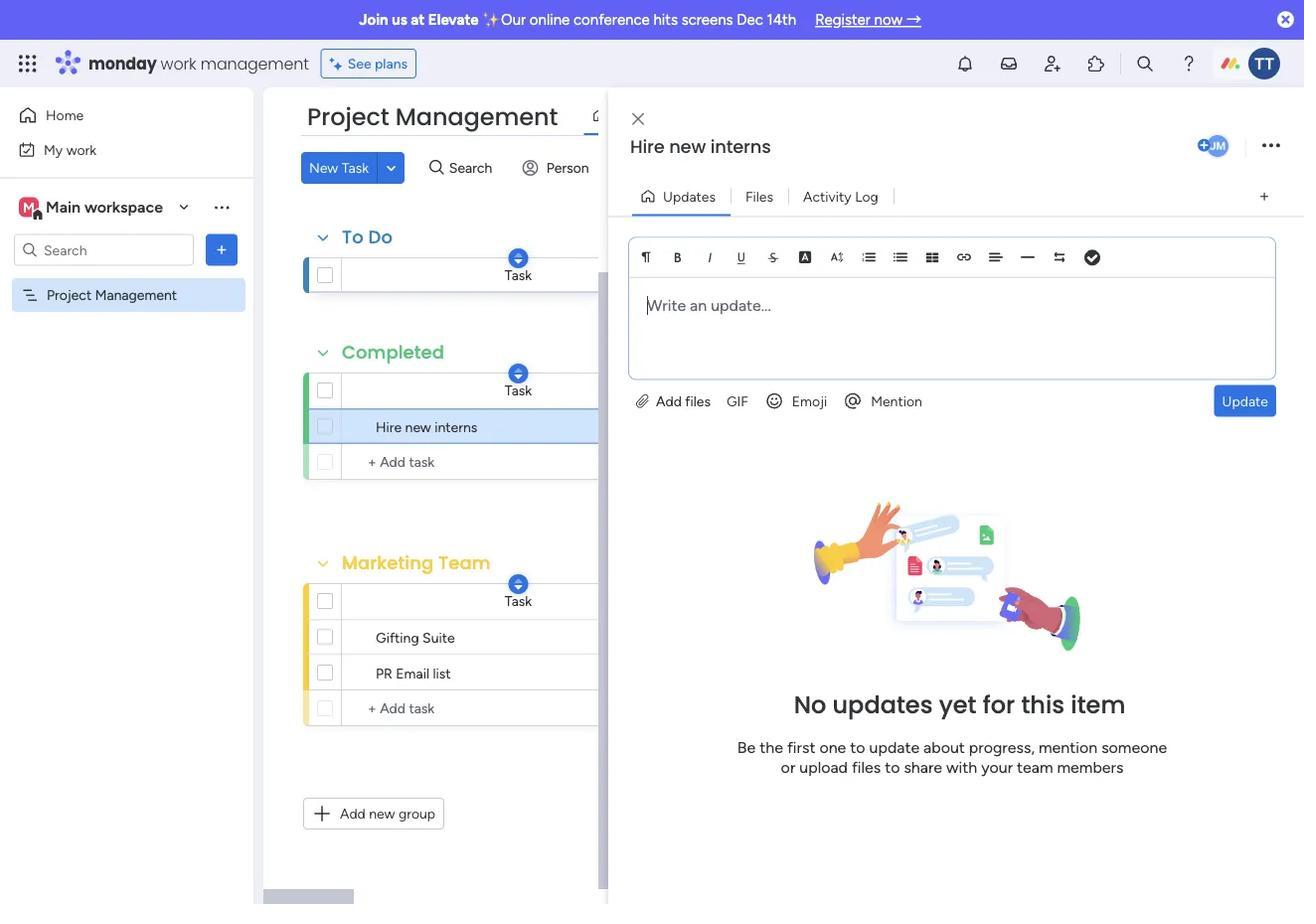 Task type: vqa. For each thing, say whether or not it's contained in the screenshot.
files within be the first one to update about progress, mention someone or upload files to share with your team members
yes



Task type: locate. For each thing, give the bounding box(es) containing it.
workspace
[[84, 198, 163, 217]]

to
[[851, 738, 866, 757], [885, 758, 900, 777]]

0 vertical spatial add
[[656, 393, 682, 410]]

hire down completed field
[[376, 419, 402, 436]]

0 horizontal spatial work
[[66, 141, 97, 158]]

add right dapulse attachment image at the left top of page
[[656, 393, 682, 410]]

underline image
[[735, 250, 749, 264]]

mention
[[1039, 738, 1098, 757]]

0 vertical spatial work
[[161, 52, 196, 75]]

yet
[[939, 689, 977, 722]]

emoji button
[[757, 385, 835, 417]]

item
[[1071, 689, 1126, 722]]

gif
[[727, 393, 749, 410]]

my work button
[[12, 134, 214, 166]]

log
[[855, 188, 879, 205]]

1 vertical spatial files
[[852, 758, 881, 777]]

2 horizontal spatial new
[[669, 134, 706, 160]]

update button
[[1215, 385, 1277, 417]]

0 vertical spatial project
[[307, 100, 389, 134]]

dec
[[737, 11, 764, 29]]

0 vertical spatial project management
[[307, 100, 558, 134]]

interns up + add task text field
[[435, 419, 478, 436]]

14th
[[767, 11, 797, 29]]

1 vertical spatial project
[[47, 287, 92, 304]]

apps image
[[1087, 54, 1107, 74]]

management up search field
[[396, 100, 558, 134]]

interns
[[711, 134, 771, 160], [435, 419, 478, 436]]

add inside button
[[340, 806, 366, 823]]

hire down close icon
[[630, 134, 665, 160]]

add view image
[[1261, 189, 1269, 204]]

monday
[[89, 52, 157, 75]]

updates
[[663, 188, 716, 205]]

main
[[46, 198, 81, 217]]

be the first one to update about progress, mention someone or upload files to share with your team members
[[738, 738, 1168, 777]]

1 horizontal spatial new
[[405, 419, 431, 436]]

work inside button
[[66, 141, 97, 158]]

see plans button
[[321, 49, 417, 79]]

activity log button
[[789, 180, 894, 212]]

1 horizontal spatial interns
[[711, 134, 771, 160]]

1 horizontal spatial project
[[307, 100, 389, 134]]

new left group
[[369, 806, 395, 823]]

0 vertical spatial hire
[[630, 134, 665, 160]]

0 horizontal spatial to
[[851, 738, 866, 757]]

0 vertical spatial interns
[[711, 134, 771, 160]]

management down search in workspace field
[[95, 287, 177, 304]]

email
[[396, 665, 430, 682]]

project down search in workspace field
[[47, 287, 92, 304]]

1 vertical spatial project management
[[47, 287, 177, 304]]

hire new interns inside field
[[630, 134, 771, 160]]

1. numbers image
[[862, 250, 876, 264]]

1 vertical spatial add
[[340, 806, 366, 823]]

files
[[686, 393, 711, 410], [852, 758, 881, 777]]

to down update
[[885, 758, 900, 777]]

management
[[396, 100, 558, 134], [95, 287, 177, 304]]

the
[[760, 738, 784, 757]]

with
[[947, 758, 978, 777]]

search everything image
[[1136, 54, 1156, 74]]

sort desc image for marketing team
[[515, 578, 523, 592]]

hire
[[630, 134, 665, 160], [376, 419, 402, 436]]

new task
[[309, 160, 369, 177]]

1 vertical spatial hire
[[376, 419, 402, 436]]

hire new interns down completed field
[[376, 419, 478, 436]]

inbox image
[[999, 54, 1019, 74]]

marketing team
[[342, 551, 491, 576]]

workspace options image
[[212, 197, 232, 217]]

be
[[738, 738, 756, 757]]

0 horizontal spatial hire new interns
[[376, 419, 478, 436]]

0 horizontal spatial project
[[47, 287, 92, 304]]

2 sort desc image from the top
[[515, 578, 523, 592]]

completed
[[342, 340, 445, 365]]

0 vertical spatial hire new interns
[[630, 134, 771, 160]]

1 horizontal spatial files
[[852, 758, 881, 777]]

your
[[982, 758, 1013, 777]]

link image
[[958, 250, 972, 264]]

project management
[[307, 100, 558, 134], [47, 287, 177, 304]]

first
[[788, 738, 816, 757]]

option
[[0, 277, 254, 281]]

work
[[161, 52, 196, 75], [66, 141, 97, 158]]

Completed field
[[337, 340, 450, 366]]

Search field
[[444, 154, 504, 182]]

1 horizontal spatial hire new interns
[[630, 134, 771, 160]]

do
[[369, 225, 393, 250]]

new task button
[[301, 152, 377, 184]]

✨
[[483, 11, 498, 29]]

align image
[[989, 250, 1003, 264]]

help image
[[1179, 54, 1199, 74]]

interns inside field
[[711, 134, 771, 160]]

update
[[1223, 393, 1269, 410]]

+ Add task text field
[[352, 450, 686, 474]]

work right monday
[[161, 52, 196, 75]]

1 vertical spatial work
[[66, 141, 97, 158]]

+ Add task text field
[[352, 697, 686, 721]]

files left gif
[[686, 393, 711, 410]]

0 horizontal spatial add
[[340, 806, 366, 823]]

0 horizontal spatial project management
[[47, 287, 177, 304]]

0 vertical spatial sort desc image
[[515, 252, 523, 266]]

files down update
[[852, 758, 881, 777]]

workspace selection element
[[19, 195, 166, 221]]

work for monday
[[161, 52, 196, 75]]

1 vertical spatial hire new interns
[[376, 419, 478, 436]]

project inside field
[[307, 100, 389, 134]]

Hire new interns field
[[625, 134, 1194, 160]]

emoji
[[792, 393, 828, 410]]

files
[[746, 188, 774, 205]]

no
[[794, 689, 827, 722]]

register now → link
[[816, 11, 922, 29]]

1 vertical spatial interns
[[435, 419, 478, 436]]

project management down search in workspace field
[[47, 287, 177, 304]]

interns up files button
[[711, 134, 771, 160]]

project management up "v2 search" image
[[307, 100, 558, 134]]

1 vertical spatial to
[[885, 758, 900, 777]]

new up updates
[[669, 134, 706, 160]]

list
[[433, 665, 451, 682]]

m
[[23, 199, 35, 216]]

line image
[[1021, 250, 1035, 264]]

1 horizontal spatial project management
[[307, 100, 558, 134]]

work right my
[[66, 141, 97, 158]]

0 horizontal spatial management
[[95, 287, 177, 304]]

to right one
[[851, 738, 866, 757]]

1 horizontal spatial add
[[656, 393, 682, 410]]

suite
[[423, 629, 455, 646]]

→
[[907, 11, 922, 29]]

project inside list box
[[47, 287, 92, 304]]

0 vertical spatial files
[[686, 393, 711, 410]]

0 vertical spatial management
[[396, 100, 558, 134]]

our
[[501, 11, 526, 29]]

home button
[[12, 99, 214, 131]]

add
[[656, 393, 682, 410], [340, 806, 366, 823]]

Search in workspace field
[[42, 239, 166, 262]]

updates button
[[632, 180, 731, 212]]

task
[[342, 160, 369, 177], [505, 267, 532, 284], [505, 382, 532, 399], [505, 593, 532, 610]]

online
[[530, 11, 570, 29]]

select product image
[[18, 54, 38, 74]]

add left group
[[340, 806, 366, 823]]

task for completed
[[505, 382, 532, 399]]

1 vertical spatial management
[[95, 287, 177, 304]]

1 vertical spatial new
[[405, 419, 431, 436]]

0 horizontal spatial hire
[[376, 419, 402, 436]]

new down completed field
[[405, 419, 431, 436]]

management inside list box
[[95, 287, 177, 304]]

sort desc image
[[515, 252, 523, 266], [515, 578, 523, 592]]

2 vertical spatial new
[[369, 806, 395, 823]]

1 horizontal spatial hire
[[630, 134, 665, 160]]

add new group
[[340, 806, 436, 823]]

to
[[342, 225, 364, 250]]

project
[[307, 100, 389, 134], [47, 287, 92, 304]]

0 vertical spatial new
[[669, 134, 706, 160]]

my work
[[44, 141, 97, 158]]

dapulse attachment image
[[636, 393, 649, 410]]

1 horizontal spatial work
[[161, 52, 196, 75]]

1 vertical spatial sort desc image
[[515, 578, 523, 592]]

add new group button
[[303, 799, 445, 830]]

1 sort desc image from the top
[[515, 252, 523, 266]]

new
[[669, 134, 706, 160], [405, 419, 431, 436], [369, 806, 395, 823]]

0 horizontal spatial new
[[369, 806, 395, 823]]

hire new interns up updates
[[630, 134, 771, 160]]

gifting suite
[[376, 629, 455, 646]]

&bull; bullets image
[[894, 250, 908, 264]]

project up new task
[[307, 100, 389, 134]]

new inside button
[[369, 806, 395, 823]]

bold image
[[671, 250, 685, 264]]

angle down image
[[387, 161, 396, 176]]

To Do field
[[337, 225, 398, 251]]

members
[[1058, 758, 1124, 777]]

jeremy miller image
[[1205, 133, 1231, 159]]

gifting
[[376, 629, 419, 646]]

person button
[[515, 152, 601, 184]]

1 horizontal spatial management
[[396, 100, 558, 134]]

activity
[[804, 188, 852, 205]]

files button
[[731, 180, 789, 212]]



Task type: describe. For each thing, give the bounding box(es) containing it.
rtl ltr image
[[1053, 250, 1067, 264]]

strikethrough image
[[767, 250, 781, 264]]

workspace image
[[19, 196, 39, 218]]

dapulse addbtn image
[[1198, 139, 1211, 152]]

task for marketing team
[[505, 593, 532, 610]]

group
[[399, 806, 436, 823]]

text color image
[[799, 250, 812, 264]]

for
[[983, 689, 1015, 722]]

notifications image
[[956, 54, 976, 74]]

project management inside list box
[[47, 287, 177, 304]]

plans
[[375, 55, 408, 72]]

project management list box
[[0, 274, 254, 581]]

Marketing Team field
[[337, 551, 496, 577]]

one
[[820, 738, 847, 757]]

activity log
[[804, 188, 879, 205]]

my
[[44, 141, 63, 158]]

share
[[904, 758, 943, 777]]

upload
[[800, 758, 848, 777]]

add for add new group
[[340, 806, 366, 823]]

management
[[201, 52, 309, 75]]

someone
[[1102, 738, 1168, 757]]

invite members image
[[1043, 54, 1063, 74]]

main workspace
[[46, 198, 163, 217]]

join
[[359, 11, 388, 29]]

about
[[924, 738, 965, 757]]

v2 search image
[[430, 157, 444, 179]]

options image
[[1263, 133, 1281, 160]]

task inside button
[[342, 160, 369, 177]]

italic image
[[703, 250, 717, 264]]

mention
[[871, 393, 923, 410]]

0 horizontal spatial interns
[[435, 419, 478, 436]]

new
[[309, 160, 338, 177]]

project management inside field
[[307, 100, 558, 134]]

checklist image
[[1085, 251, 1101, 265]]

us
[[392, 11, 407, 29]]

register
[[816, 11, 871, 29]]

table image
[[926, 250, 940, 264]]

see
[[348, 55, 372, 72]]

monday work management
[[89, 52, 309, 75]]

0 vertical spatial to
[[851, 738, 866, 757]]

Project Management field
[[302, 100, 563, 134]]

at
[[411, 11, 425, 29]]

management inside field
[[396, 100, 558, 134]]

close image
[[632, 112, 644, 127]]

conference
[[574, 11, 650, 29]]

join us at elevate ✨ our online conference hits screens dec 14th
[[359, 11, 797, 29]]

add files
[[653, 393, 711, 410]]

this
[[1022, 689, 1065, 722]]

team
[[1017, 758, 1054, 777]]

home
[[46, 107, 84, 124]]

sort desc image
[[515, 367, 523, 381]]

no updates yet for this item
[[794, 689, 1126, 722]]

or
[[781, 758, 796, 777]]

new inside field
[[669, 134, 706, 160]]

gif button
[[719, 385, 757, 417]]

hire inside hire new interns field
[[630, 134, 665, 160]]

options image
[[212, 240, 232, 260]]

person
[[547, 160, 589, 177]]

register now →
[[816, 11, 922, 29]]

pr email list
[[376, 665, 451, 682]]

mention button
[[835, 385, 931, 417]]

terry turtle image
[[1249, 48, 1281, 80]]

task for to do
[[505, 267, 532, 284]]

update
[[870, 738, 920, 757]]

dapulse drag 2 image
[[612, 474, 618, 497]]

add for add files
[[656, 393, 682, 410]]

elevate
[[428, 11, 479, 29]]

now
[[875, 11, 903, 29]]

work for my
[[66, 141, 97, 158]]

updates
[[833, 689, 933, 722]]

0 horizontal spatial files
[[686, 393, 711, 410]]

sort desc image for to do
[[515, 252, 523, 266]]

size image
[[830, 250, 844, 264]]

hits
[[654, 11, 678, 29]]

1 horizontal spatial to
[[885, 758, 900, 777]]

team
[[439, 551, 491, 576]]

format image
[[639, 250, 653, 264]]

see plans
[[348, 55, 408, 72]]

files inside be the first one to update about progress, mention someone or upload files to share with your team members
[[852, 758, 881, 777]]

screens
[[682, 11, 733, 29]]

pr
[[376, 665, 393, 682]]

progress,
[[969, 738, 1035, 757]]

marketing
[[342, 551, 434, 576]]

to do
[[342, 225, 393, 250]]



